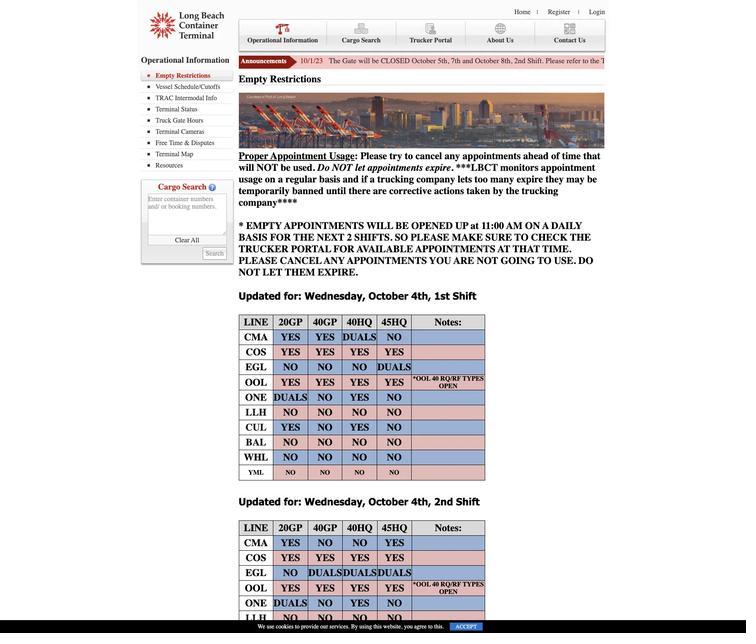 Task type: vqa. For each thing, say whether or not it's contained in the screenshot.
over
no



Task type: describe. For each thing, give the bounding box(es) containing it.
cul
[[246, 422, 267, 433]]

updated for updated for: wednesday, october 4th, 1st shift
[[239, 290, 281, 302]]

resources link
[[147, 162, 233, 169]]

our
[[321, 623, 328, 630]]

40 for no
[[432, 375, 439, 382]]

0 horizontal spatial please
[[239, 255, 278, 266]]

proper
[[239, 150, 269, 162]]

1 horizontal spatial be
[[372, 56, 379, 65]]

clear all button
[[148, 235, 227, 245]]

we
[[258, 623, 265, 630]]

appointments down shifts.
[[347, 255, 427, 266]]

. ***lbct monitors appointment usage on a regular basis and if a trucking company lets too many expire they may be temporarily banned until there are corrective actions taken by the trucking company****
[[239, 162, 598, 208]]

1 horizontal spatial for
[[334, 243, 355, 255]]

info
[[206, 94, 217, 102]]

do
[[318, 162, 330, 173]]

this
[[374, 623, 382, 630]]

about
[[487, 37, 505, 44]]

​whl
[[244, 452, 268, 463]]

any
[[445, 150, 461, 162]]

gate
[[721, 56, 733, 65]]

use
[[267, 623, 275, 630]]

trac
[[156, 94, 173, 102]]

hours inside empty restrictions vessel schedule/cutoffs trac intermodal info terminal status truck gate hours terminal cameras free time & disputes terminal map resources
[[187, 117, 204, 124]]

will inside the : please try to cancel any appointments ahead of time that will not be used.
[[239, 162, 254, 173]]

one for no
[[245, 392, 267, 403]]

shift for updated for: wednesday, october 4th, 2nd shift
[[456, 495, 480, 508]]

2 | from the left
[[579, 9, 580, 16]]

.
[[451, 162, 454, 173]]

appointment
[[271, 150, 327, 162]]

egl for no
[[246, 361, 267, 373]]

2 terminal from the top
[[156, 128, 180, 136]]

20gp for yes
[[279, 316, 303, 328]]

free
[[156, 139, 168, 147]]

let
[[263, 266, 283, 278]]

further
[[698, 56, 719, 65]]

corrective
[[390, 185, 432, 197]]

expire inside ". ***lbct monitors appointment usage on a regular basis and if a trucking company lets too many expire they may be temporarily banned until there are corrective actions taken by the trucking company****"
[[517, 173, 544, 185]]

bal
[[246, 437, 267, 448]]

resources
[[156, 162, 183, 169]]

restrictions for empty restrictions vessel schedule/cutoffs trac intermodal info terminal status truck gate hours terminal cameras free time & disputes terminal map resources
[[177, 72, 211, 79]]

us for contact us
[[579, 37, 586, 44]]

clear all
[[175, 236, 199, 244]]

ool for no
[[245, 377, 267, 388]]

ahead
[[524, 150, 549, 162]]

4th, for 1st
[[412, 290, 432, 302]]

company****
[[239, 197, 298, 208]]

0 horizontal spatial operational information
[[141, 55, 230, 65]]

status
[[181, 106, 198, 113]]

login
[[590, 8, 606, 16]]

ool for duals
[[245, 582, 267, 594]]

all
[[191, 236, 199, 244]]

rq/rf for no
[[441, 375, 461, 382]]

you
[[430, 255, 452, 266]]

types for yes
[[463, 581, 484, 588]]

1 the from the left
[[294, 231, 315, 243]]

monitors
[[501, 162, 539, 173]]

45hq for no
[[382, 316, 407, 328]]

and for if
[[343, 173, 359, 185]]

that
[[513, 243, 541, 255]]

they
[[546, 173, 564, 185]]

disputes
[[191, 139, 215, 147]]

cookies
[[276, 623, 294, 630]]

1 horizontal spatial hours
[[637, 56, 656, 65]]

the inside ". ***lbct monitors appointment usage on a regular basis and if a trucking company lets too many expire they may be temporarily banned until there are corrective actions taken by the trucking company****"
[[506, 185, 520, 197]]

time.
[[543, 243, 572, 255]]

8th,
[[501, 56, 513, 65]]

time
[[563, 150, 581, 162]]

do
[[579, 255, 594, 266]]

to inside the : please try to cancel any appointments ahead of time that will not be used.
[[405, 150, 413, 162]]

announcements
[[241, 57, 287, 65]]

trac intermodal info link
[[147, 94, 233, 102]]

there
[[349, 185, 371, 197]]

to left provide on the bottom left of page
[[295, 623, 300, 630]]

1 horizontal spatial will
[[359, 56, 370, 65]]

terminal cameras link
[[147, 128, 233, 136]]

for
[[688, 56, 696, 65]]

register
[[549, 8, 571, 16]]

this.
[[435, 623, 444, 630]]

0 horizontal spatial trucking
[[378, 173, 414, 185]]

not right are
[[477, 255, 499, 266]]

0 horizontal spatial for
[[270, 231, 291, 243]]

by
[[493, 185, 504, 197]]

gate inside empty restrictions vessel schedule/cutoffs trac intermodal info terminal status truck gate hours terminal cameras free time & disputes terminal map resources
[[173, 117, 186, 124]]

empty for empty restrictions vessel schedule/cutoffs trac intermodal info terminal status truck gate hours terminal cameras free time & disputes terminal map resources
[[156, 72, 175, 79]]

do not let appointments expire
[[318, 162, 451, 173]]

try
[[390, 150, 403, 162]]

line for no
[[244, 522, 268, 534]]

trucker portal
[[410, 37, 452, 44]]

:
[[355, 150, 358, 162]]

truck gate hours link
[[147, 117, 233, 124]]

0 vertical spatial the
[[591, 56, 600, 65]]

are
[[373, 185, 387, 197]]

2 the from the left
[[571, 231, 592, 243]]

and for october
[[463, 56, 474, 65]]

2 horizontal spatial gate
[[621, 56, 635, 65]]

information inside operational information link
[[284, 37, 318, 44]]

expire.
[[318, 266, 358, 278]]

lets
[[458, 173, 473, 185]]

until
[[326, 185, 346, 197]]

shifts.
[[355, 231, 393, 243]]

empty restrictions vessel schedule/cutoffs trac intermodal info terminal status truck gate hours terminal cameras free time & disputes terminal map resources
[[156, 72, 220, 169]]

appointments up 'por​tal'
[[284, 220, 364, 231]]

usage
[[329, 150, 355, 162]]

1 horizontal spatial operational
[[248, 37, 282, 44]]

1 horizontal spatial gate
[[343, 56, 357, 65]]

: please try to cancel any appointments ahead of time that will not be used.
[[239, 150, 601, 173]]

not left the let
[[332, 162, 353, 173]]

2 a from the left
[[370, 173, 375, 185]]

will
[[367, 220, 394, 231]]

45hq for yes
[[382, 522, 408, 534]]

terminal status link
[[147, 106, 233, 113]]

1 horizontal spatial operational information
[[248, 37, 318, 44]]

contact us link
[[536, 22, 605, 45]]

refer
[[567, 56, 581, 65]]

​​no
[[387, 437, 402, 448]]

wednesday, for updated for: wednesday, october 4th, 1st shift
[[305, 290, 366, 302]]

2
[[347, 231, 352, 243]]

0 vertical spatial cargo
[[342, 37, 360, 44]]

using
[[360, 623, 372, 630]]

0 horizontal spatial expire
[[426, 162, 451, 173]]

appointments down 'up'
[[416, 243, 496, 255]]

1 vertical spatial search
[[182, 182, 207, 192]]

cancel
[[416, 150, 443, 162]]

closed
[[381, 56, 410, 65]]

shift.
[[528, 56, 544, 65]]

home link
[[515, 8, 531, 16]]

cma for yes
[[244, 331, 268, 343]]

1 terminal from the top
[[156, 106, 180, 113]]

make
[[452, 231, 483, 243]]

regular
[[286, 173, 317, 185]]

1 horizontal spatial to
[[538, 255, 552, 266]]

egl for duals
[[246, 567, 267, 579]]

check
[[532, 231, 568, 243]]

login link
[[590, 8, 606, 16]]

0 horizontal spatial cargo
[[158, 182, 180, 192]]

4th, for 2nd
[[412, 495, 432, 508]]

of
[[552, 150, 560, 162]]

10/1/23
[[300, 56, 323, 65]]

cos for duals
[[246, 552, 266, 564]]

types for no
[[463, 375, 484, 382]]

updated for updated for: wednesday, october 4th, 2nd shift
[[239, 495, 281, 508]]

1 horizontal spatial trucking
[[522, 185, 559, 197]]

1 vertical spatial 2nd
[[435, 495, 454, 508]]

appointment
[[542, 162, 596, 173]]

not left let
[[239, 266, 260, 278]]



Task type: locate. For each thing, give the bounding box(es) containing it.
a
[[278, 173, 283, 185], [370, 173, 375, 185]]

too
[[475, 173, 488, 185]]

*ool 40 rq/rf types open for yes
[[413, 581, 484, 596]]

appointments up too
[[463, 150, 521, 162]]

a
[[543, 220, 549, 231]]

operational up vessel
[[141, 55, 184, 65]]

open for no
[[439, 382, 458, 390]]

them
[[285, 266, 315, 278]]

gate right the
[[343, 56, 357, 65]]

0 vertical spatial 2nd
[[515, 56, 526, 65]]

1 updated from the top
[[239, 290, 281, 302]]

0 vertical spatial operational
[[248, 37, 282, 44]]

services.
[[330, 623, 350, 630]]

0 vertical spatial operational information
[[248, 37, 318, 44]]

1 types from the top
[[463, 375, 484, 382]]

0 vertical spatial cargo search
[[342, 37, 381, 44]]

restrictions up vessel schedule/cutoffs link
[[177, 72, 211, 79]]

that
[[584, 150, 601, 162]]

at
[[471, 220, 479, 231]]

0 horizontal spatial operational
[[141, 55, 184, 65]]

us for about us
[[507, 37, 514, 44]]

terminal up resources
[[156, 151, 180, 158]]

40 for yes
[[433, 581, 439, 588]]

duals duals duals
[[309, 567, 412, 579]]

0 vertical spatial 20gp
[[279, 316, 303, 328]]

0 horizontal spatial please
[[361, 150, 387, 162]]

0 horizontal spatial menu bar
[[141, 71, 237, 171]]

1 4th, from the top
[[412, 290, 432, 302]]

1 *ool from the top
[[413, 375, 431, 382]]

a right on
[[278, 173, 283, 185]]

on
[[265, 173, 276, 185]]

notes: for yes
[[435, 522, 462, 534]]

shift
[[453, 290, 477, 302], [456, 495, 480, 508]]

2 one from the top
[[245, 598, 267, 609]]

1 horizontal spatial a
[[370, 173, 375, 185]]

please
[[546, 56, 565, 65], [361, 150, 387, 162]]

0 horizontal spatial and
[[343, 173, 359, 185]]

expire
[[426, 162, 451, 173], [517, 173, 544, 185]]

1 *ool 40 rq/rf types open from the top
[[413, 375, 484, 390]]

be inside ". ***lbct monitors appointment usage on a regular basis and if a trucking company lets too many expire they may be temporarily banned until there are corrective actions taken by the trucking company****"
[[588, 173, 598, 185]]

45hq
[[382, 316, 407, 328], [382, 522, 408, 534]]

updated down let
[[239, 290, 281, 302]]

restrictions down 10/1/23
[[270, 73, 321, 85]]

operational information up announcements
[[248, 37, 318, 44]]

so
[[395, 231, 409, 243]]

1 vertical spatial wednesday,
[[305, 495, 366, 508]]

information up 10/1/23
[[284, 37, 318, 44]]

1 line from the top
[[244, 316, 268, 328]]

appointments up corrective
[[368, 162, 423, 173]]

0 vertical spatial *ool
[[413, 375, 431, 382]]

the up cancel
[[294, 231, 315, 243]]

0 horizontal spatial appointments
[[368, 162, 423, 173]]

0 horizontal spatial restrictions
[[177, 72, 211, 79]]

not
[[257, 162, 278, 173], [332, 162, 353, 173], [477, 255, 499, 266], [239, 266, 260, 278]]

truck down trac
[[156, 117, 171, 124]]

opened
[[412, 220, 453, 231]]

1 vertical spatial please
[[239, 255, 278, 266]]

0 horizontal spatial 2nd
[[435, 495, 454, 508]]

next
[[317, 231, 345, 243]]

1 vertical spatial menu bar
[[141, 71, 237, 171]]

gate left web
[[621, 56, 635, 65]]

0 vertical spatial *ool 40 rq/rf types open
[[413, 375, 484, 390]]

1 a from the left
[[278, 173, 283, 185]]

truck inside empty restrictions vessel schedule/cutoffs trac intermodal info terminal status truck gate hours terminal cameras free time & disputes terminal map resources
[[156, 117, 171, 124]]

2 cma from the top
[[244, 537, 268, 549]]

| left login link
[[579, 9, 580, 16]]

contact us
[[555, 37, 586, 44]]

cancel
[[280, 255, 322, 266]]

may
[[567, 173, 585, 185]]

will
[[359, 56, 370, 65], [239, 162, 254, 173]]

2 *ool from the top
[[413, 581, 431, 588]]

0 vertical spatial 40hq
[[347, 316, 373, 328]]

*ool 40 rq/rf types open for no
[[413, 375, 484, 390]]

40gp for yes
[[313, 316, 337, 328]]

schedule/cutoffs
[[174, 83, 220, 91]]

not inside the : please try to cancel any appointments ahead of time that will not be used.
[[257, 162, 278, 173]]

and
[[463, 56, 474, 65], [343, 173, 359, 185]]

&
[[185, 139, 190, 147]]

2 line from the top
[[244, 522, 268, 534]]

empty restrictions link
[[147, 72, 233, 79]]

1 wednesday, from the top
[[305, 290, 366, 302]]

hours left web
[[637, 56, 656, 65]]

*ool
[[413, 375, 431, 382], [413, 581, 431, 588]]

let
[[355, 162, 365, 173]]

None submit
[[203, 247, 227, 260]]

* empty appointments will be opened up at 11:00 am on a daily basis for the next 2 shifts.  so please make sure to check the trucker por​tal for available appointments at that time. please cancel any appointments you are not going to use.  do not let them expire.
[[239, 220, 594, 278]]

0 vertical spatial please
[[411, 231, 450, 243]]

for right basis
[[270, 231, 291, 243]]

1 vertical spatial open
[[440, 588, 458, 596]]

1 vertical spatial egl
[[246, 567, 267, 579]]

terminal down trac
[[156, 106, 180, 113]]

us inside "link"
[[579, 37, 586, 44]]

empty for empty restrictions
[[239, 73, 268, 85]]

to left the use.
[[538, 255, 552, 266]]

2 20gp from the top
[[279, 522, 303, 534]]

2 *ool 40 rq/rf types open from the top
[[413, 581, 484, 596]]

0 horizontal spatial truck
[[156, 117, 171, 124]]

information up empty restrictions link
[[186, 55, 230, 65]]

operational
[[248, 37, 282, 44], [141, 55, 184, 65]]

vessel
[[156, 83, 173, 91]]

basis
[[239, 231, 268, 243]]

2 egl from the top
[[246, 567, 267, 579]]

1 vertical spatial types
[[463, 581, 484, 588]]

truck right refer
[[602, 56, 619, 65]]

1 vertical spatial rq/rf
[[441, 581, 462, 588]]

1 vertical spatial cma
[[244, 537, 268, 549]]

2 rq/rf from the top
[[441, 581, 462, 588]]

0 horizontal spatial search
[[182, 182, 207, 192]]

and right 7th
[[463, 56, 474, 65]]

0 vertical spatial types
[[463, 375, 484, 382]]

empty up vessel
[[156, 72, 175, 79]]

be left closed
[[372, 56, 379, 65]]

llh up cul
[[246, 407, 267, 418]]

1 vertical spatial line
[[244, 522, 268, 534]]

0 vertical spatial open
[[439, 382, 458, 390]]

1 horizontal spatial empty
[[239, 73, 268, 85]]

be inside the : please try to cancel any appointments ahead of time that will not be used.
[[281, 162, 291, 173]]

and inside ". ***lbct monitors appointment usage on a regular basis and if a trucking company lets too many expire they may be temporarily banned until there are corrective actions taken by the trucking company****"
[[343, 173, 359, 185]]

for: for updated for: wednesday, october 4th, 2nd shift
[[284, 495, 302, 508]]

empty
[[246, 220, 282, 231]]

please down basis
[[239, 255, 278, 266]]

0 horizontal spatial to
[[515, 231, 529, 243]]

40hq down updated for: wednesday, october 4th, 1st shift at the top of page
[[347, 316, 373, 328]]

1 vertical spatial 40gp
[[314, 522, 337, 534]]

3 terminal from the top
[[156, 151, 180, 158]]

1 vertical spatial cargo search
[[158, 182, 207, 192]]

types
[[463, 375, 484, 382], [463, 581, 484, 588]]

1 horizontal spatial search
[[362, 37, 381, 44]]

cameras
[[181, 128, 205, 136]]

actions
[[435, 185, 464, 197]]

1 horizontal spatial the
[[571, 231, 592, 243]]

1 llh from the top
[[246, 407, 267, 418]]

40hq for no
[[347, 522, 373, 534]]

to right try
[[405, 150, 413, 162]]

to right refer
[[583, 56, 589, 65]]

restrictions inside empty restrictions vessel schedule/cutoffs trac intermodal info terminal status truck gate hours terminal cameras free time & disputes terminal map resources
[[177, 72, 211, 79]]

to left this.
[[429, 623, 433, 630]]

cargo search link
[[327, 22, 397, 45]]

menu bar containing operational information
[[239, 19, 606, 51]]

1 horizontal spatial please
[[411, 231, 450, 243]]

0 vertical spatial will
[[359, 56, 370, 65]]

restrictions
[[177, 72, 211, 79], [270, 73, 321, 85]]

1 horizontal spatial please
[[546, 56, 565, 65]]

1 | from the left
[[537, 9, 539, 16]]

0 vertical spatial cma
[[244, 331, 268, 343]]

will left on
[[239, 162, 254, 173]]

up
[[456, 220, 469, 231]]

1 vertical spatial and
[[343, 173, 359, 185]]

about us link
[[466, 22, 536, 45]]

operational information up empty restrictions link
[[141, 55, 230, 65]]

2 40 from the top
[[433, 581, 439, 588]]

portal
[[435, 37, 452, 44]]

2 us from the left
[[579, 37, 586, 44]]

one up cul
[[245, 392, 267, 403]]

map
[[181, 151, 193, 158]]

0 vertical spatial information
[[284, 37, 318, 44]]

llh for no
[[246, 407, 267, 418]]

1 horizontal spatial restrictions
[[270, 73, 321, 85]]

1 40 from the top
[[432, 375, 439, 382]]

10/1/23 the gate will be closed october 5th, 7th and october 8th, 2nd shift. please refer to the truck gate hours web page for further gate deta
[[300, 56, 747, 65]]

one for duals
[[245, 598, 267, 609]]

0 vertical spatial 40gp
[[313, 316, 337, 328]]

*ool for yes
[[413, 581, 431, 588]]

menu bar
[[239, 19, 606, 51], [141, 71, 237, 171]]

1 horizontal spatial appointments
[[463, 150, 521, 162]]

cargo
[[342, 37, 360, 44], [158, 182, 180, 192]]

0 vertical spatial line
[[244, 316, 268, 328]]

1 vertical spatial operational information
[[141, 55, 230, 65]]

one
[[245, 392, 267, 403], [245, 598, 267, 609]]

2 wednesday, from the top
[[305, 495, 366, 508]]

trucker
[[239, 243, 289, 255]]

1 for: from the top
[[284, 290, 302, 302]]

0 vertical spatial 45hq
[[382, 316, 407, 328]]

hours up the cameras
[[187, 117, 204, 124]]

1 ool from the top
[[245, 377, 267, 388]]

1 vertical spatial 40hq
[[347, 522, 373, 534]]

0 vertical spatial menu bar
[[239, 19, 606, 51]]

llh left the use
[[246, 613, 267, 624]]

please right :
[[361, 150, 387, 162]]

1 notes: from the top
[[435, 316, 462, 328]]

1 cma from the top
[[244, 331, 268, 343]]

0 horizontal spatial hours
[[187, 117, 204, 124]]

| right home "link"
[[537, 9, 539, 16]]

1 vertical spatial ool
[[245, 582, 267, 594]]

one up we
[[245, 598, 267, 609]]

available
[[357, 243, 414, 255]]

1 vertical spatial updated
[[239, 495, 281, 508]]

1 vertical spatial 4th,
[[412, 495, 432, 508]]

open for yes
[[440, 588, 458, 596]]

1 vertical spatial operational
[[141, 55, 184, 65]]

operational up announcements
[[248, 37, 282, 44]]

menu bar containing empty restrictions
[[141, 71, 237, 171]]

2 llh from the top
[[246, 613, 267, 624]]

updated for: wednesday, october 4th, 1st shift
[[239, 290, 477, 302]]

notes: for no
[[435, 316, 462, 328]]

1 one from the top
[[245, 392, 267, 403]]

0 vertical spatial 4th,
[[412, 290, 432, 302]]

to right at
[[515, 231, 529, 243]]

rq/rf for yes
[[441, 581, 462, 588]]

2 cos from the top
[[246, 552, 266, 564]]

0 vertical spatial truck
[[602, 56, 619, 65]]

40hq for duals
[[347, 316, 373, 328]]

home
[[515, 8, 531, 16]]

the right by
[[506, 185, 520, 197]]

rq/rf
[[441, 375, 461, 382], [441, 581, 462, 588]]

line for yes
[[244, 316, 268, 328]]

20gp for no
[[279, 522, 303, 534]]

2 notes: from the top
[[435, 522, 462, 534]]

if
[[362, 173, 368, 185]]

open
[[439, 382, 458, 390], [440, 588, 458, 596]]

be right the may
[[588, 173, 598, 185]]

1 horizontal spatial information
[[284, 37, 318, 44]]

used.
[[293, 162, 315, 173]]

*ool 40 rq/rf types open
[[413, 375, 484, 390], [413, 581, 484, 596]]

11:00
[[482, 220, 505, 231]]

2 for: from the top
[[284, 495, 302, 508]]

1 horizontal spatial truck
[[602, 56, 619, 65]]

trucking down monitors on the right top
[[522, 185, 559, 197]]

1 vertical spatial 40
[[433, 581, 439, 588]]

*ool for no
[[413, 375, 431, 382]]

us
[[507, 37, 514, 44], [579, 37, 586, 44]]

1 us from the left
[[507, 37, 514, 44]]

7th
[[451, 56, 461, 65]]

the right refer
[[591, 56, 600, 65]]

operational information link
[[239, 22, 327, 45]]

the
[[329, 56, 341, 65]]

cos
[[246, 346, 267, 358], [246, 552, 266, 564]]

cos for no
[[246, 346, 267, 358]]

0 horizontal spatial cargo search
[[158, 182, 207, 192]]

will down cargo search link
[[359, 56, 370, 65]]

1 vertical spatial shift
[[456, 495, 480, 508]]

restrictions for empty restrictions
[[270, 73, 321, 85]]

1 vertical spatial notes:
[[435, 522, 462, 534]]

intermodal
[[175, 94, 204, 102]]

1 horizontal spatial cargo search
[[342, 37, 381, 44]]

40hq down updated for: wednesday, october 4th, 2nd shift
[[347, 522, 373, 534]]

for up expire.
[[334, 243, 355, 255]]

0 horizontal spatial us
[[507, 37, 514, 44]]

0 vertical spatial and
[[463, 56, 474, 65]]

Enter container numbers and/ or booking numbers.  text field
[[148, 194, 227, 235]]

not up the temporarily
[[257, 162, 278, 173]]

0 vertical spatial hours
[[637, 56, 656, 65]]

1 horizontal spatial menu bar
[[239, 19, 606, 51]]

terminal
[[156, 106, 180, 113], [156, 128, 180, 136], [156, 151, 180, 158]]

empty down announcements
[[239, 73, 268, 85]]

clear
[[175, 236, 190, 244]]

1 cos from the top
[[246, 346, 267, 358]]

for:
[[284, 290, 302, 302], [284, 495, 302, 508]]

0 vertical spatial to
[[515, 231, 529, 243]]

2 types from the top
[[463, 581, 484, 588]]

updated down ​yml at the left of page
[[239, 495, 281, 508]]

be left used.
[[281, 162, 291, 173]]

truck
[[602, 56, 619, 65], [156, 117, 171, 124]]

and left if
[[343, 173, 359, 185]]

2 updated from the top
[[239, 495, 281, 508]]

1 horizontal spatial and
[[463, 56, 474, 65]]

please inside the : please try to cancel any appointments ahead of time that will not be used.
[[361, 150, 387, 162]]

0 vertical spatial rq/rf
[[441, 375, 461, 382]]

terminal up the free
[[156, 128, 180, 136]]

us right contact
[[579, 37, 586, 44]]

for: for updated for: wednesday, october 4th, 1st shift
[[284, 290, 302, 302]]

1 20gp from the top
[[279, 316, 303, 328]]

0 vertical spatial for:
[[284, 290, 302, 302]]

please left refer
[[546, 56, 565, 65]]

temporarily
[[239, 185, 290, 197]]

trucking
[[378, 173, 414, 185], [522, 185, 559, 197]]

1 vertical spatial for:
[[284, 495, 302, 508]]

terminal map link
[[147, 151, 233, 158]]

1 rq/rf from the top
[[441, 375, 461, 382]]

llh for duals
[[246, 613, 267, 624]]

please up you at top right
[[411, 231, 450, 243]]

shift for updated for: wednesday, october 4th, 1st shift
[[453, 290, 477, 302]]

0 horizontal spatial |
[[537, 9, 539, 16]]

1 vertical spatial the
[[506, 185, 520, 197]]

40gp for no
[[314, 522, 337, 534]]

1 vertical spatial truck
[[156, 117, 171, 124]]

be
[[372, 56, 379, 65], [281, 162, 291, 173], [588, 173, 598, 185]]

1 vertical spatial information
[[186, 55, 230, 65]]

40gp
[[313, 316, 337, 328], [314, 522, 337, 534]]

gate down status
[[173, 117, 186, 124]]

empty inside empty restrictions vessel schedule/cutoffs trac intermodal info terminal status truck gate hours terminal cameras free time & disputes terminal map resources
[[156, 72, 175, 79]]

web
[[657, 56, 670, 65]]

1 vertical spatial one
[[245, 598, 267, 609]]

duals
[[343, 331, 377, 343], [378, 361, 412, 373], [274, 392, 308, 403], [309, 567, 342, 579], [343, 567, 377, 579], [378, 567, 412, 579], [274, 598, 308, 609]]

1 horizontal spatial |
[[579, 9, 580, 16]]

2 ool from the top
[[245, 582, 267, 594]]

appointments inside the : please try to cancel any appointments ahead of time that will not be used.
[[463, 150, 521, 162]]

us right about
[[507, 37, 514, 44]]

1 horizontal spatial 2nd
[[515, 56, 526, 65]]

2 horizontal spatial be
[[588, 173, 598, 185]]

1 vertical spatial cos
[[246, 552, 266, 564]]

1 horizontal spatial us
[[579, 37, 586, 44]]

the up do
[[571, 231, 592, 243]]

vessel schedule/cutoffs link
[[147, 83, 233, 91]]

provide
[[301, 623, 319, 630]]

0 vertical spatial cos
[[246, 346, 267, 358]]

1 vertical spatial to
[[538, 255, 552, 266]]

a right if
[[370, 173, 375, 185]]

0 horizontal spatial be
[[281, 162, 291, 173]]

0 vertical spatial terminal
[[156, 106, 180, 113]]

trucker
[[410, 37, 433, 44]]

cma for no
[[244, 537, 268, 549]]

updated
[[239, 290, 281, 302], [239, 495, 281, 508]]

1 egl from the top
[[246, 361, 267, 373]]

trucking down try
[[378, 173, 414, 185]]

wednesday, for updated for: wednesday, october 4th, 2nd shift
[[305, 495, 366, 508]]

2 4th, from the top
[[412, 495, 432, 508]]



